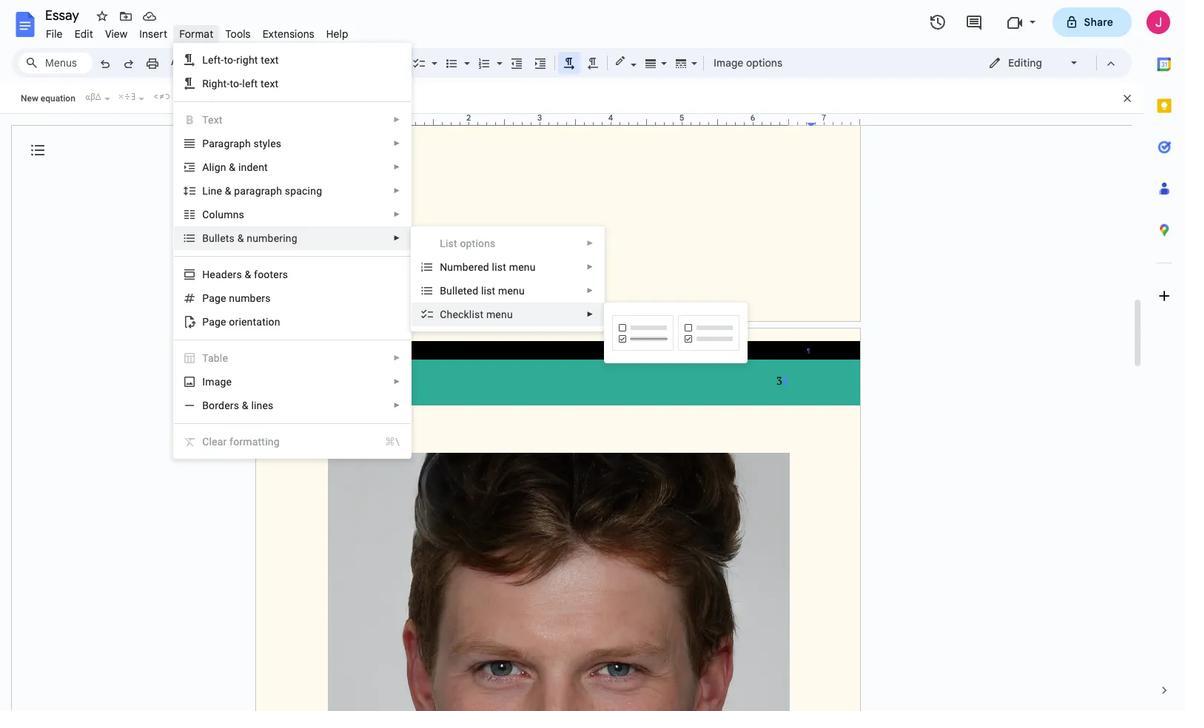 Task type: describe. For each thing, give the bounding box(es) containing it.
s for t
[[229, 232, 235, 244]]

columns n element
[[202, 209, 249, 221]]

lign
[[209, 161, 226, 173]]

n
[[440, 261, 447, 273]]

g
[[211, 78, 217, 90]]

& for lign
[[229, 161, 236, 173]]

Menus field
[[19, 53, 93, 73]]

mode and view toolbar
[[977, 48, 1123, 78]]

text menu item
[[174, 108, 411, 132]]

spacing
[[285, 185, 322, 197]]

list o ptions
[[440, 238, 496, 249]]

n umbered list menu
[[440, 261, 536, 273]]

tools menu item
[[219, 25, 257, 43]]

c h ecklist menu
[[440, 309, 513, 321]]

page numbers u element
[[202, 292, 275, 304]]

checklist menu h element
[[440, 309, 517, 321]]

to- for left
[[230, 78, 242, 90]]

menu bar banner
[[0, 0, 1185, 711]]

► for ecklist menu
[[587, 310, 594, 318]]

character image
[[82, 90, 103, 103]]

& right t
[[237, 232, 244, 244]]

ri g ht-to-left text
[[202, 78, 279, 90]]

insert
[[139, 27, 167, 41]]

bulle t s & numbering
[[202, 232, 297, 244]]

file menu item
[[40, 25, 69, 43]]

Rename text field
[[40, 6, 87, 24]]

a
[[202, 161, 209, 173]]

c for h
[[440, 309, 447, 321]]

equation
[[41, 93, 75, 104]]

insert menu item
[[133, 25, 173, 43]]

borders & lines
[[202, 400, 274, 412]]

format
[[179, 27, 214, 41]]

& left 'lines'
[[242, 400, 249, 412]]

equations toolbar
[[0, 84, 1144, 114]]

headers & footers h element
[[202, 269, 293, 281]]

h eaders & footers
[[202, 269, 288, 281]]

p
[[202, 138, 209, 150]]

paragraph styles p element
[[202, 138, 286, 150]]

► for s
[[393, 210, 401, 218]]

list for umbered
[[492, 261, 506, 273]]

options
[[746, 56, 783, 70]]

left-to-right text e element
[[202, 54, 283, 66]]

⌘\
[[385, 436, 400, 448]]

to- for right
[[224, 54, 236, 66]]

► for l ine & paragraph spacing
[[393, 187, 401, 195]]

aragraph
[[209, 138, 251, 150]]

tools
[[225, 27, 251, 41]]

main toolbar
[[92, 0, 790, 420]]

ft-
[[214, 54, 224, 66]]

► for n umbered list menu
[[587, 263, 594, 271]]

m
[[205, 376, 214, 388]]

lear
[[209, 436, 227, 448]]

format menu item
[[173, 25, 219, 43]]

application containing share
[[0, 0, 1185, 711]]

list
[[440, 238, 457, 249]]

colum
[[202, 209, 233, 221]]

right margin image
[[785, 114, 860, 125]]

help menu item
[[320, 25, 354, 43]]

t
[[226, 232, 229, 244]]

table menu item
[[174, 346, 411, 370]]

c lear formatting
[[202, 436, 280, 448]]

row 1. column 1. strikethrough text when checked element
[[612, 315, 674, 351]]

image
[[714, 56, 744, 70]]

page for page orientation
[[202, 316, 226, 328]]

umbered
[[447, 261, 489, 273]]

⌘backslash element
[[367, 435, 400, 449]]

list for ulleted
[[481, 285, 496, 297]]

mbers
[[241, 292, 271, 304]]

ine
[[208, 185, 222, 197]]

relation image
[[150, 90, 171, 103]]

tab list inside menu bar banner
[[1144, 44, 1185, 670]]

b
[[440, 285, 446, 297]]

2 vertical spatial menu
[[486, 309, 513, 321]]

right
[[236, 54, 258, 66]]

view
[[105, 27, 128, 41]]

p aragraph styles
[[202, 138, 282, 150]]

text for ht-to-left text
[[261, 78, 279, 90]]

menu item containing list
[[412, 232, 604, 255]]

menu for ulleted list menu
[[498, 285, 525, 297]]

o
[[460, 238, 466, 249]]

i m age
[[202, 376, 232, 388]]

table 2 element
[[202, 352, 232, 364]]

checklist menu image
[[428, 53, 438, 58]]

borders & lines q element
[[202, 400, 278, 412]]

numbered list menu n element
[[440, 261, 540, 273]]

ri
[[202, 78, 211, 90]]

page n u mbers
[[202, 292, 271, 304]]

share button
[[1052, 7, 1132, 37]]

u
[[235, 292, 241, 304]]

help
[[326, 27, 348, 41]]

menu bar inside menu bar banner
[[40, 19, 354, 44]]

new equation
[[21, 93, 75, 104]]



Task type: locate. For each thing, give the bounding box(es) containing it.
row inside application
[[610, 313, 742, 353]]

& for eaders
[[245, 269, 251, 281]]

► for s & numbering
[[393, 234, 401, 242]]

tab list
[[1144, 44, 1185, 670]]

new equation button
[[17, 87, 79, 110]]

menu up bulleted list menu b element
[[509, 261, 536, 273]]

application
[[0, 0, 1185, 711]]

list up bulleted list menu b element
[[492, 261, 506, 273]]

text
[[202, 114, 223, 126]]

ht-
[[217, 78, 230, 90]]

0 vertical spatial to-
[[224, 54, 236, 66]]

l for e
[[202, 54, 208, 66]]

numbering
[[247, 232, 297, 244]]

lines
[[251, 400, 274, 412]]

menu down numbered list menu n element at the left of page
[[498, 285, 525, 297]]

colum n s
[[202, 209, 244, 221]]

to- right e
[[224, 54, 236, 66]]

page down page n u mbers
[[202, 316, 226, 328]]

right-to-left text g element
[[202, 78, 283, 90]]

& for ine
[[225, 185, 231, 197]]

l
[[202, 54, 208, 66], [202, 185, 208, 197]]

menu bar containing file
[[40, 19, 354, 44]]

edit
[[75, 27, 93, 41]]

1 vertical spatial s
[[229, 232, 235, 244]]

ptions
[[466, 238, 496, 249]]

► for a lign & indent
[[393, 163, 401, 171]]

table
[[202, 352, 228, 364]]

n for u
[[229, 292, 235, 304]]

menu item up numbered list menu n element at the left of page
[[412, 232, 604, 255]]

& right 'eaders'
[[245, 269, 251, 281]]

numbered list menu image
[[493, 53, 503, 58]]

menu item down 'lines'
[[174, 430, 411, 454]]

l down a
[[202, 185, 208, 197]]

1 horizontal spatial c
[[440, 309, 447, 321]]

1 vertical spatial text
[[261, 78, 279, 90]]

page left u
[[202, 292, 226, 304]]

styles
[[254, 138, 282, 150]]

image m element
[[202, 376, 236, 388]]

0 vertical spatial l
[[202, 54, 208, 66]]

2 l from the top
[[202, 185, 208, 197]]

► for b ulleted list menu
[[587, 287, 594, 295]]

0 vertical spatial c
[[440, 309, 447, 321]]

share
[[1084, 16, 1113, 29]]

menu item
[[412, 232, 604, 255], [174, 430, 411, 454]]

list options o element
[[440, 238, 500, 249]]

menu for umbered list menu
[[509, 261, 536, 273]]

edit menu item
[[69, 25, 99, 43]]

footers
[[254, 269, 288, 281]]

n for s
[[233, 209, 239, 221]]

c
[[440, 309, 447, 321], [202, 436, 209, 448]]

indent
[[238, 161, 268, 173]]

1 horizontal spatial menu item
[[412, 232, 604, 255]]

new
[[21, 93, 38, 104]]

e
[[208, 54, 214, 66]]

c for lear
[[202, 436, 209, 448]]

l ine & paragraph spacing
[[202, 185, 322, 197]]

image options button
[[707, 52, 789, 74]]

text right the "left"
[[261, 78, 279, 90]]

l left ft-
[[202, 54, 208, 66]]

text right right
[[261, 54, 279, 66]]

paragraph
[[234, 185, 282, 197]]

bulle
[[202, 232, 226, 244]]

0 vertical spatial menu
[[509, 261, 536, 273]]

0 horizontal spatial c
[[202, 436, 209, 448]]

orientation
[[229, 316, 280, 328]]

c down b
[[440, 309, 447, 321]]

2 page from the top
[[202, 316, 226, 328]]

1 vertical spatial to-
[[230, 78, 242, 90]]

left
[[242, 78, 258, 90]]

0 vertical spatial n
[[233, 209, 239, 221]]

h
[[202, 269, 210, 281]]

1 horizontal spatial s
[[239, 209, 244, 221]]

0 vertical spatial page
[[202, 292, 226, 304]]

i
[[202, 376, 205, 388]]

0 vertical spatial list
[[492, 261, 506, 273]]

file
[[46, 27, 63, 41]]

►
[[393, 115, 401, 124], [393, 139, 401, 147], [393, 163, 401, 171], [393, 187, 401, 195], [393, 210, 401, 218], [393, 234, 401, 242], [587, 239, 594, 247], [587, 263, 594, 271], [587, 287, 594, 295], [587, 310, 594, 318], [393, 354, 401, 362], [393, 378, 401, 386], [393, 401, 401, 409]]

0 horizontal spatial s
[[229, 232, 235, 244]]

eaders
[[210, 269, 242, 281]]

b ulleted list menu
[[440, 285, 525, 297]]

page orientation
[[202, 316, 280, 328]]

align & indent a element
[[202, 161, 272, 173]]

► inside menu item
[[587, 239, 594, 247]]

& right lign
[[229, 161, 236, 173]]

1 vertical spatial page
[[202, 316, 226, 328]]

0 horizontal spatial menu item
[[174, 430, 411, 454]]

page for page n u mbers
[[202, 292, 226, 304]]

borders
[[202, 400, 239, 412]]

► inside text menu item
[[393, 115, 401, 124]]

h
[[447, 309, 453, 321]]

► for p aragraph styles
[[393, 139, 401, 147]]

1 vertical spatial c
[[202, 436, 209, 448]]

c down borders
[[202, 436, 209, 448]]

1 vertical spatial l
[[202, 185, 208, 197]]

age
[[214, 376, 232, 388]]

s for n
[[239, 209, 244, 221]]

1 page from the top
[[202, 292, 226, 304]]

► inside table menu item
[[393, 354, 401, 362]]

0 vertical spatial text
[[261, 54, 279, 66]]

menu containing l
[[173, 43, 412, 459]]

c inside menu item
[[202, 436, 209, 448]]

l e ft-to-right text
[[202, 54, 279, 66]]

formatting
[[230, 436, 280, 448]]

clear formatting c element
[[202, 436, 284, 448]]

Star checkbox
[[92, 6, 113, 27]]

menu
[[411, 0, 605, 521], [173, 43, 412, 459]]

editing button
[[978, 52, 1090, 74]]

line & paragraph spacing l element
[[202, 185, 327, 197]]

s right bulle at the top left of page
[[229, 232, 235, 244]]

menu
[[509, 261, 536, 273], [498, 285, 525, 297], [486, 309, 513, 321]]

extensions
[[263, 27, 314, 41]]

to- right g
[[230, 78, 242, 90]]

1 l from the top
[[202, 54, 208, 66]]

► for age
[[393, 378, 401, 386]]

s right colum
[[239, 209, 244, 221]]

bulleted list menu b element
[[440, 285, 529, 297]]

text for ft-to-right text
[[261, 54, 279, 66]]

text s element
[[202, 114, 227, 126]]

n up bulle t s & numbering
[[233, 209, 239, 221]]

misc image
[[116, 90, 137, 103]]

1 vertical spatial n
[[229, 292, 235, 304]]

& right ine
[[225, 185, 231, 197]]

image options
[[714, 56, 783, 70]]

bulleted list menu image
[[460, 53, 470, 58]]

bullets & numbering t element
[[202, 232, 302, 244]]

0 vertical spatial s
[[239, 209, 244, 221]]

n left mbers
[[229, 292, 235, 304]]

menu bar
[[40, 19, 354, 44]]

1 vertical spatial menu
[[498, 285, 525, 297]]

l for ine
[[202, 185, 208, 197]]

menu item containing c
[[174, 430, 411, 454]]

a lign & indent
[[202, 161, 268, 173]]

row
[[610, 313, 742, 353]]

menu containing list
[[411, 0, 605, 521]]

page
[[202, 292, 226, 304], [202, 316, 226, 328]]

list
[[492, 261, 506, 273], [481, 285, 496, 297]]

editing
[[1008, 56, 1042, 70]]

ecklist
[[453, 309, 484, 321]]

menu down bulleted list menu b element
[[486, 309, 513, 321]]

view menu item
[[99, 25, 133, 43]]

&
[[229, 161, 236, 173], [225, 185, 231, 197], [237, 232, 244, 244], [245, 269, 251, 281], [242, 400, 249, 412]]

row 1. column 2. do not strikethrough text when checked element
[[678, 315, 740, 351]]

1 vertical spatial menu item
[[174, 430, 411, 454]]

0 vertical spatial menu item
[[412, 232, 604, 255]]

text
[[261, 54, 279, 66], [261, 78, 279, 90]]

s
[[239, 209, 244, 221], [229, 232, 235, 244]]

extensions menu item
[[257, 25, 320, 43]]

n
[[233, 209, 239, 221], [229, 292, 235, 304]]

to-
[[224, 54, 236, 66], [230, 78, 242, 90]]

page orientation 3 element
[[202, 316, 285, 328]]

ulleted
[[446, 285, 478, 297]]

list down n umbered list menu
[[481, 285, 496, 297]]

1 vertical spatial list
[[481, 285, 496, 297]]



Task type: vqa. For each thing, say whether or not it's contained in the screenshot.
first 'TODAY' from the bottom
no



